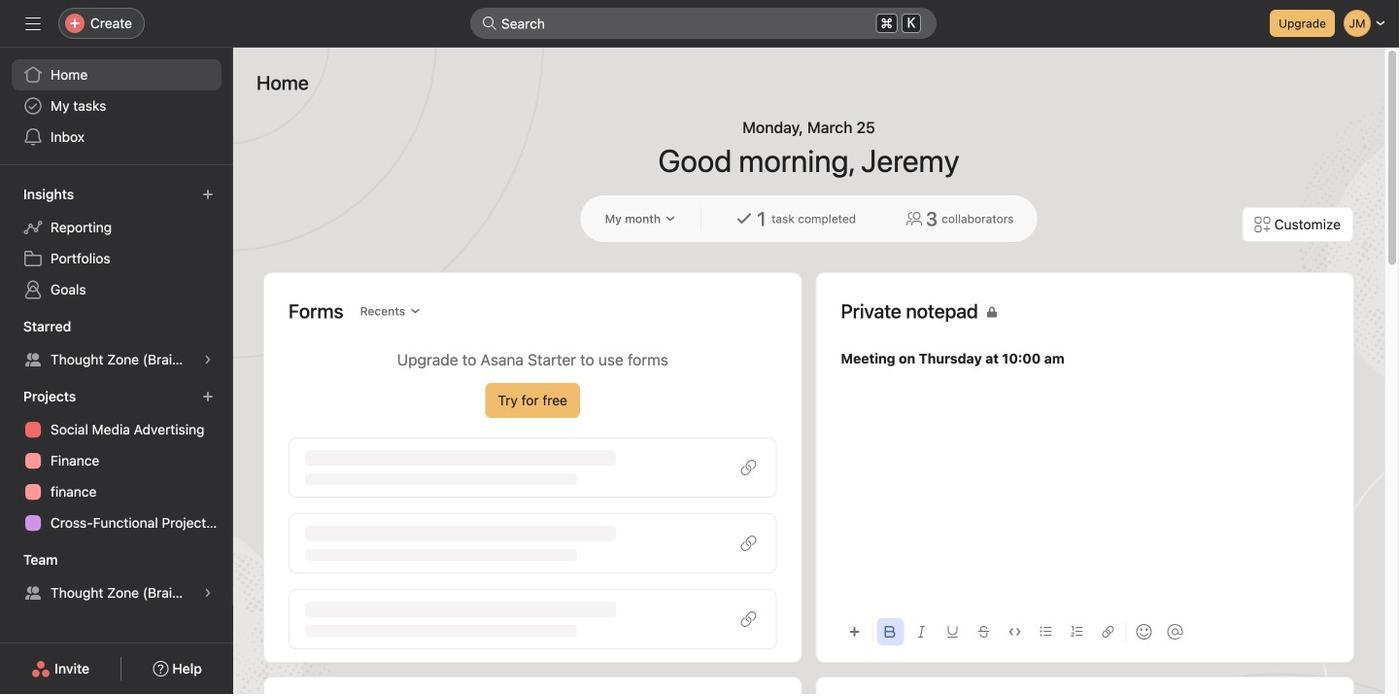Task type: vqa. For each thing, say whether or not it's contained in the screenshot.
1 Like. Click To Like This Task icon
no



Task type: locate. For each thing, give the bounding box(es) containing it.
bulleted list image
[[1041, 626, 1052, 638]]

link image
[[1103, 626, 1114, 638]]

insert an object image
[[849, 626, 861, 638]]

bold image
[[885, 626, 897, 638]]

toolbar
[[841, 609, 1330, 653]]

strikethrough image
[[978, 626, 990, 638]]

prominent image
[[482, 16, 498, 31]]

teams element
[[0, 542, 233, 612]]

italics image
[[916, 626, 928, 638]]

see details, thought zone (brainstorm space) image
[[202, 354, 214, 366]]

starred element
[[0, 309, 233, 379]]

insights element
[[0, 177, 233, 309]]

code image
[[1010, 626, 1021, 638]]

None field
[[470, 8, 937, 39]]

hide sidebar image
[[25, 16, 41, 31]]



Task type: describe. For each thing, give the bounding box(es) containing it.
see details, thought zone (brainstorm space) image
[[202, 587, 214, 599]]

new project or portfolio image
[[202, 391, 214, 402]]

underline image
[[947, 626, 959, 638]]

global element
[[0, 48, 233, 164]]

new insights image
[[202, 189, 214, 200]]

numbered list image
[[1072, 626, 1083, 638]]

projects element
[[0, 379, 233, 542]]

at mention image
[[1168, 624, 1184, 640]]

Search tasks, projects, and more text field
[[470, 8, 937, 39]]



